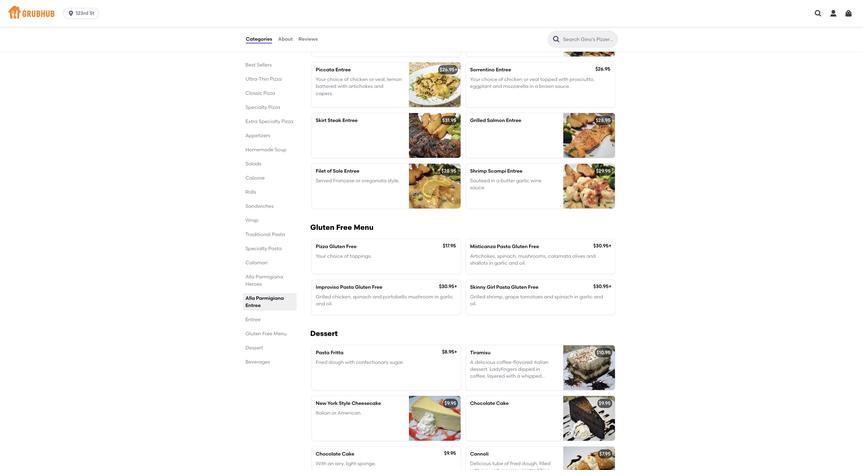 Task type: vqa. For each thing, say whether or not it's contained in the screenshot.
mediterranean
no



Task type: locate. For each thing, give the bounding box(es) containing it.
homemade soup
[[246, 147, 287, 153]]

1 vertical spatial alla
[[246, 295, 255, 301]]

0 vertical spatial parmigiana
[[256, 274, 283, 280]]

sauce. inside sauteed in a butter garlic wine sauce.
[[470, 185, 486, 191]]

sauce. right brown on the right of the page
[[555, 84, 571, 89]]

oil. for grilled shrimp, grape tomatoes and spinach in garlic and oil.
[[470, 301, 477, 307]]

0 horizontal spatial cake
[[342, 451, 355, 457]]

shrimp scampi entree image
[[564, 164, 615, 209]]

pasta up chicken, at the bottom left
[[340, 284, 354, 290]]

st
[[90, 10, 94, 16]]

your down pizza gluten free
[[316, 253, 326, 259]]

1 horizontal spatial menu
[[354, 223, 374, 232]]

1 horizontal spatial $26.95
[[596, 66, 611, 72]]

or for topped
[[524, 77, 529, 82]]

0 vertical spatial topped
[[395, 33, 412, 39]]

appetizers
[[246, 133, 270, 139]]

pasta right traditional
[[272, 232, 285, 238]]

alla inside alla parmigiana heroes
[[246, 274, 255, 280]]

chicken
[[350, 26, 368, 32], [502, 26, 521, 32], [350, 77, 368, 82], [505, 77, 523, 82]]

oil. down chicken, at the bottom left
[[326, 301, 333, 307]]

or inside "your choice of chicken or veal in a francese sauce with sun-dried tomatoes, spinach and topped with gorgonzola cheese."
[[369, 26, 374, 32]]

0 horizontal spatial sauce.
[[470, 185, 486, 191]]

spinach down improviso pasta gluten free
[[353, 294, 372, 300]]

free up "your choice of toppings." at bottom left
[[346, 244, 357, 250]]

$9.95
[[445, 400, 457, 406], [599, 400, 611, 406], [444, 450, 456, 456]]

1 horizontal spatial chocolate
[[470, 400, 495, 406]]

0 horizontal spatial menu
[[274, 331, 287, 337]]

choice down "sorrentino entree"
[[482, 77, 498, 82]]

skirt steak entree image
[[409, 113, 461, 158]]

0 vertical spatial dessert
[[310, 329, 338, 338]]

served francese or oreganata style.
[[316, 178, 400, 184]]

sausage
[[470, 26, 491, 32]]

a down delicious
[[481, 468, 485, 470]]

a left brown on the right of the page
[[535, 84, 538, 89]]

0 horizontal spatial $28.95
[[442, 168, 457, 174]]

gluten up the "spinach,"
[[512, 244, 528, 250]]

of down "sorrentino entree"
[[499, 77, 503, 82]]

pizza up "your choice of toppings." at bottom left
[[316, 244, 328, 250]]

calamata
[[548, 253, 571, 259]]

$30.95 for artichokes, spinach, mushrooms, calamata olives and shallots in garlic and oil.
[[594, 243, 609, 249]]

0 vertical spatial $28.95
[[596, 117, 611, 123]]

or inside your choice of chicken or veal, lemon battered with artichokes and capers.
[[369, 77, 374, 82]]

grilled shrimp, grape tomatoes and spinach in garlic and oil.
[[470, 294, 604, 307]]

portobello
[[383, 294, 407, 300]]

grilled down skinny
[[470, 294, 486, 300]]

garlic inside artichokes, spinach, mushrooms, calamata olives and shallots in garlic and oil.
[[495, 260, 508, 266]]

skinny
[[470, 284, 486, 290]]

0 horizontal spatial $26.95
[[440, 67, 455, 73]]

0 horizontal spatial oil.
[[326, 301, 333, 307]]

artichokes
[[349, 84, 373, 89]]

$30.95 + for grilled chicken, spinach and portobello mushroom in garlic and oil.
[[439, 284, 457, 289]]

parmigiana for entree
[[256, 295, 284, 301]]

sauce. down sauteed
[[470, 185, 486, 191]]

1 horizontal spatial gluten free menu
[[310, 223, 374, 232]]

grilled salmon entree
[[470, 117, 522, 123]]

oil. inside grilled chicken, spinach and portobello mushroom in garlic and oil.
[[326, 301, 333, 307]]

$28.95 for filet of sole entree image
[[442, 168, 457, 174]]

1 vertical spatial sauce.
[[470, 185, 486, 191]]

traditional pasta
[[246, 232, 285, 238]]

fried
[[316, 360, 328, 365]]

0 horizontal spatial dessert
[[246, 345, 263, 351]]

of inside your choice of chicken or veal topped with prosciutto, eggplant and mozzarella in a brown sauce.
[[499, 77, 503, 82]]

your inside your choice of chicken or veal, lemon battered with artichokes and capers.
[[316, 77, 326, 82]]

a inside "your choice of chicken or veal in a francese sauce with sun-dried tomatoes, spinach and topped with gorgonzola cheese."
[[391, 26, 395, 32]]

0 vertical spatial cake
[[497, 400, 509, 406]]

improviso pasta gluten free
[[316, 284, 383, 290]]

choice inside "your choice of chicken or veal in a francese sauce with sun-dried tomatoes, spinach and topped with gorgonzola cheese."
[[327, 26, 343, 32]]

dessert up pasta fritta
[[310, 329, 338, 338]]

chicken for your choice of chicken or veal in a francese sauce with sun-dried tomatoes, spinach and topped with gorgonzola cheese.
[[350, 26, 368, 32]]

with left prosciutto,
[[559, 77, 569, 82]]

$10.95
[[597, 350, 611, 356]]

a left sauce
[[391, 26, 395, 32]]

parmigiana down alla parmigiana heroes
[[256, 295, 284, 301]]

skirt
[[316, 117, 327, 123]]

garlic inside grilled shrimp, grape tomatoes and spinach in garlic and oil.
[[580, 294, 593, 300]]

pizza gluten free
[[316, 244, 357, 250]]

free up grilled chicken, spinach and portobello mushroom in garlic and oil. at the bottom of page
[[372, 284, 383, 290]]

1 vertical spatial veal
[[530, 77, 539, 82]]

1 horizontal spatial cake
[[497, 400, 509, 406]]

chicken up artichokes
[[350, 77, 368, 82]]

0 vertical spatial alla
[[246, 274, 255, 280]]

and
[[492, 26, 501, 32], [384, 33, 394, 39], [537, 33, 546, 39], [374, 84, 384, 89], [493, 84, 502, 89], [587, 253, 596, 259], [509, 260, 518, 266], [373, 294, 382, 300], [544, 294, 554, 300], [594, 294, 604, 300], [316, 301, 325, 307]]

Search Gino's Pizzeria  search field
[[563, 36, 616, 43]]

oil. down skinny
[[470, 301, 477, 307]]

oil.
[[520, 260, 526, 266], [326, 301, 333, 307], [470, 301, 477, 307]]

2 horizontal spatial oil.
[[520, 260, 526, 266]]

chicken inside your choice of chicken or veal, lemon battered with artichokes and capers.
[[350, 77, 368, 82]]

an
[[328, 461, 334, 467]]

specialty up calamari
[[246, 246, 267, 252]]

american.
[[338, 410, 362, 416]]

0 horizontal spatial svg image
[[68, 10, 75, 17]]

veal,
[[375, 77, 386, 82]]

2 horizontal spatial svg image
[[830, 9, 838, 18]]

chicken for your choice of chicken or veal, lemon battered with artichokes and capers.
[[350, 77, 368, 82]]

specialty down classic
[[246, 104, 267, 110]]

categories
[[246, 36, 272, 42]]

0 vertical spatial chocolate cake
[[470, 400, 509, 406]]

pasta for specialty
[[268, 246, 282, 252]]

reviews
[[299, 36, 318, 42]]

york
[[328, 400, 338, 406]]

0 vertical spatial chocolate
[[470, 400, 495, 406]]

your choice of chicken or veal in a francese sauce with sun-dried tomatoes, spinach and topped with gorgonzola cheese.
[[316, 26, 451, 46]]

or
[[369, 26, 374, 32], [369, 77, 374, 82], [524, 77, 529, 82], [356, 178, 361, 184], [332, 410, 337, 416]]

0 horizontal spatial topped
[[395, 33, 412, 39]]

1 horizontal spatial oil.
[[470, 301, 477, 307]]

new york style cheesecake
[[316, 400, 381, 406]]

0 horizontal spatial gluten free menu
[[246, 331, 287, 337]]

pizza
[[270, 76, 282, 82], [264, 90, 275, 96], [268, 104, 280, 110], [282, 119, 293, 124], [316, 244, 328, 250]]

grilled inside grilled shrimp, grape tomatoes and spinach in garlic and oil.
[[470, 294, 486, 300]]

with up 'gorgonzola'
[[434, 26, 443, 32]]

your up battered
[[316, 77, 326, 82]]

$30.95
[[594, 243, 609, 249], [439, 284, 455, 289], [594, 284, 609, 289]]

capers.
[[316, 91, 333, 96]]

gluten
[[310, 223, 335, 232], [329, 244, 345, 250], [512, 244, 528, 250], [355, 284, 371, 290], [511, 284, 527, 290], [246, 331, 261, 337]]

chicken inside "your choice of chicken or veal in a francese sauce with sun-dried tomatoes, spinach and topped with gorgonzola cheese."
[[350, 26, 368, 32]]

free up mushrooms,
[[529, 244, 539, 250]]

grilled down improviso
[[316, 294, 331, 300]]

search icon image
[[552, 35, 561, 43]]

gorgonzola
[[424, 33, 451, 39]]

of for your choice of chicken or veal topped with prosciutto, eggplant and mozzarella in a brown sauce.
[[499, 77, 503, 82]]

grilled for grilled shrimp, grape tomatoes and spinach in garlic and oil.
[[470, 294, 486, 300]]

0 vertical spatial specialty
[[246, 104, 267, 110]]

tomatoes
[[521, 294, 543, 300]]

parmigiana inside alla parmigiana heroes
[[256, 274, 283, 280]]

chicken inside your choice of chicken or veal topped with prosciutto, eggplant and mozzarella in a brown sauce.
[[505, 77, 523, 82]]

entree right salmon
[[506, 117, 522, 123]]

oil. inside grilled shrimp, grape tomatoes and spinach in garlic and oil.
[[470, 301, 477, 307]]

your up sun-
[[316, 26, 326, 32]]

$30.95 + for grilled shrimp, grape tomatoes and spinach in garlic and oil.
[[594, 284, 612, 289]]

of inside delicious tube of fried dough, filled with a sweet, creamy ricotta filling.
[[505, 461, 509, 467]]

pasta down 'traditional pasta'
[[268, 246, 282, 252]]

alla for alla parmigiana entree
[[246, 295, 255, 301]]

your inside your choice of chicken or veal topped with prosciutto, eggplant and mozzarella in a brown sauce.
[[470, 77, 481, 82]]

0 horizontal spatial chocolate cake
[[316, 451, 355, 457]]

of for delicious tube of fried dough, filled with a sweet, creamy ricotta filling.
[[505, 461, 509, 467]]

your for your choice of chicken or veal, lemon battered with artichokes and capers.
[[316, 77, 326, 82]]

a down scampi
[[497, 178, 500, 184]]

1 vertical spatial dessert
[[246, 345, 263, 351]]

gluten free menu up pizza gluten free
[[310, 223, 374, 232]]

beverages
[[246, 359, 270, 365]]

with up wine.
[[491, 33, 501, 39]]

chicken up mozzarella at the right
[[505, 77, 523, 82]]

style.
[[388, 178, 400, 184]]

parmigiana up heroes
[[256, 274, 283, 280]]

of inside your choice of chicken or veal, lemon battered with artichokes and capers.
[[344, 77, 349, 82]]

1 horizontal spatial veal
[[530, 77, 539, 82]]

1 horizontal spatial topped
[[541, 77, 558, 82]]

parmigiana inside alla parmigiana entree
[[256, 295, 284, 301]]

lemon
[[387, 77, 402, 82]]

2 vertical spatial specialty
[[246, 246, 267, 252]]

your up the eggplant
[[470, 77, 481, 82]]

or inside your choice of chicken or veal topped with prosciutto, eggplant and mozzarella in a brown sauce.
[[524, 77, 529, 82]]

+ for mushroom
[[455, 284, 457, 289]]

1 horizontal spatial francese
[[396, 26, 417, 32]]

cheese.
[[316, 40, 334, 46]]

menu
[[354, 223, 374, 232], [274, 331, 287, 337]]

ricotta
[[521, 468, 536, 470]]

+ for and
[[609, 243, 612, 249]]

choice down piccata entree
[[327, 77, 343, 82]]

francese inside "your choice of chicken or veal in a francese sauce with sun-dried tomatoes, spinach and topped with gorgonzola cheese."
[[396, 26, 417, 32]]

gluten up "your choice of toppings." at bottom left
[[329, 244, 345, 250]]

of up artichokes
[[344, 77, 349, 82]]

scarpariello entree image
[[564, 12, 615, 56]]

spinach inside "your choice of chicken or veal in a francese sauce with sun-dried tomatoes, spinach and topped with gorgonzola cheese."
[[365, 33, 383, 39]]

0 vertical spatial veal
[[375, 26, 385, 32]]

topped inside "your choice of chicken or veal in a francese sauce with sun-dried tomatoes, spinach and topped with gorgonzola cheese."
[[395, 33, 412, 39]]

+
[[455, 67, 458, 73], [609, 243, 612, 249], [455, 284, 457, 289], [609, 284, 612, 289], [455, 349, 457, 355]]

your for your choice of toppings.
[[316, 253, 326, 259]]

a inside sauteed in a butter garlic wine sauce.
[[497, 178, 500, 184]]

1 horizontal spatial svg image
[[815, 9, 823, 18]]

dessert up the 'beverages'
[[246, 345, 263, 351]]

in inside "your choice of chicken or veal in a francese sauce with sun-dried tomatoes, spinach and topped with gorgonzola cheese."
[[386, 26, 390, 32]]

pizza up soup
[[282, 119, 293, 124]]

soup
[[275, 147, 287, 153]]

grilled left salmon
[[470, 117, 486, 123]]

veal inside "your choice of chicken or veal in a francese sauce with sun-dried tomatoes, spinach and topped with gorgonzola cheese."
[[375, 26, 385, 32]]

with inside your choice of chicken or veal, lemon battered with artichokes and capers.
[[338, 84, 348, 89]]

shrimp,
[[487, 294, 504, 300]]

filet
[[316, 168, 326, 174]]

best sellers
[[246, 62, 272, 68]]

with right battered
[[338, 84, 348, 89]]

gluten free menu up the 'beverages'
[[246, 331, 287, 337]]

1 vertical spatial cake
[[342, 451, 355, 457]]

1 horizontal spatial $28.95
[[596, 117, 611, 123]]

alla up heroes
[[246, 274, 255, 280]]

1 alla from the top
[[246, 274, 255, 280]]

francese down sole
[[333, 178, 355, 184]]

pasta for improviso
[[340, 284, 354, 290]]

grilled inside grilled chicken, spinach and portobello mushroom in garlic and oil.
[[316, 294, 331, 300]]

0 horizontal spatial chocolate
[[316, 451, 341, 457]]

pasta
[[272, 232, 285, 238], [497, 244, 511, 250], [268, 246, 282, 252], [340, 284, 354, 290], [497, 284, 510, 290], [316, 350, 330, 356]]

about button
[[278, 27, 293, 52]]

specialty
[[246, 104, 267, 110], [259, 119, 281, 124], [246, 246, 267, 252]]

main navigation navigation
[[0, 0, 864, 27]]

pasta for misticanza
[[497, 244, 511, 250]]

reviews button
[[298, 27, 318, 52]]

entree down alla parmigiana entree
[[246, 317, 261, 323]]

oil. for grilled chicken, spinach and portobello mushroom in garlic and oil.
[[326, 301, 333, 307]]

free
[[336, 223, 352, 232], [346, 244, 357, 250], [529, 244, 539, 250], [372, 284, 383, 290], [528, 284, 539, 290], [263, 331, 273, 337]]

with down delicious
[[470, 468, 480, 470]]

ultra-thin pizza
[[246, 76, 282, 82]]

1 horizontal spatial dessert
[[310, 329, 338, 338]]

in inside sauteed in a butter garlic wine sauce.
[[491, 178, 495, 184]]

veal inside your choice of chicken or veal topped with prosciutto, eggplant and mozzarella in a brown sauce.
[[530, 77, 539, 82]]

0 vertical spatial francese
[[396, 26, 417, 32]]

choice inside your choice of chicken or veal, lemon battered with artichokes and capers.
[[327, 77, 343, 82]]

of up creamy
[[505, 461, 509, 467]]

garlic inside grilled chicken, spinach and portobello mushroom in garlic and oil.
[[440, 294, 453, 300]]

2 alla from the top
[[246, 295, 255, 301]]

tube
[[493, 461, 503, 467]]

toppings.
[[350, 253, 372, 259]]

misticanza
[[470, 244, 496, 250]]

$17.95
[[443, 243, 456, 249]]

your inside "your choice of chicken or veal in a francese sauce with sun-dried tomatoes, spinach and topped with gorgonzola cheese."
[[316, 26, 326, 32]]

svg image
[[815, 9, 823, 18], [830, 9, 838, 18], [68, 10, 75, 17]]

spinach right tomatoes,
[[365, 33, 383, 39]]

thin
[[259, 76, 269, 82]]

entree up mozzarella at the right
[[496, 67, 511, 73]]

oil. down mushrooms,
[[520, 260, 526, 266]]

1 vertical spatial parmigiana
[[256, 295, 284, 301]]

alla down heroes
[[246, 295, 255, 301]]

chicken up sweet
[[502, 26, 521, 32]]

free up tomatoes
[[528, 284, 539, 290]]

served
[[316, 178, 332, 184]]

shrimp scampi entree
[[470, 168, 523, 174]]

in
[[386, 26, 390, 32], [530, 84, 534, 89], [491, 178, 495, 184], [489, 260, 493, 266], [435, 294, 439, 300], [574, 294, 579, 300]]

dried
[[326, 33, 338, 39]]

alla
[[246, 274, 255, 280], [246, 295, 255, 301]]

your for your choice of chicken or veal topped with prosciutto, eggplant and mozzarella in a brown sauce.
[[470, 77, 481, 82]]

topped left 'gorgonzola'
[[395, 33, 412, 39]]

garlic
[[516, 178, 530, 184], [495, 260, 508, 266], [440, 294, 453, 300], [580, 294, 593, 300]]

dough
[[329, 360, 344, 365]]

with an airy, light sponge.
[[316, 461, 376, 467]]

topped up brown on the right of the page
[[541, 77, 558, 82]]

pasta fritta
[[316, 350, 344, 356]]

1 vertical spatial topped
[[541, 77, 558, 82]]

oil. inside artichokes, spinach, mushrooms, calamata olives and shallots in garlic and oil.
[[520, 260, 526, 266]]

1 horizontal spatial chocolate cake
[[470, 400, 509, 406]]

0 horizontal spatial francese
[[333, 178, 355, 184]]

pizza up extra specialty pizza
[[268, 104, 280, 110]]

$28.95
[[596, 117, 611, 123], [442, 168, 457, 174]]

0 vertical spatial sauce.
[[555, 84, 571, 89]]

or for in
[[369, 26, 374, 32]]

$30.95 +
[[594, 243, 612, 249], [439, 284, 457, 289], [594, 284, 612, 289]]

choice inside your choice of chicken or veal topped with prosciutto, eggplant and mozzarella in a brown sauce.
[[482, 77, 498, 82]]

alla parmigiana heroes
[[246, 274, 283, 287]]

cannoli
[[470, 451, 489, 457]]

$26.95
[[596, 66, 611, 72], [440, 67, 455, 73]]

pasta up the "spinach,"
[[497, 244, 511, 250]]

of down pizza gluten free
[[344, 253, 349, 259]]

choice up dried
[[327, 26, 343, 32]]

piccata
[[316, 67, 335, 73]]

1 vertical spatial gluten free menu
[[246, 331, 287, 337]]

spinach right tomatoes
[[555, 294, 573, 300]]

+ for spinach
[[609, 284, 612, 289]]

123rd st
[[76, 10, 94, 16]]

your
[[316, 26, 326, 32], [316, 77, 326, 82], [470, 77, 481, 82], [316, 253, 326, 259]]

entree down heroes
[[246, 303, 261, 309]]

topped
[[395, 33, 412, 39], [541, 77, 558, 82]]

filled
[[540, 461, 551, 467]]

chicken up tomatoes,
[[350, 26, 368, 32]]

123rd st button
[[63, 8, 102, 19]]

tomatoes,
[[340, 33, 363, 39]]

alla inside alla parmigiana entree
[[246, 295, 255, 301]]

specialty down the specialty pizza
[[259, 119, 281, 124]]

of inside "your choice of chicken or veal in a francese sauce with sun-dried tomatoes, spinach and topped with gorgonzola cheese."
[[344, 26, 349, 32]]

entree right piccata
[[336, 67, 351, 73]]

0 horizontal spatial veal
[[375, 26, 385, 32]]

1 vertical spatial $28.95
[[442, 168, 457, 174]]

with
[[434, 26, 443, 32], [413, 33, 423, 39], [491, 33, 501, 39], [559, 77, 569, 82], [338, 84, 348, 89], [345, 360, 355, 365], [470, 468, 480, 470]]

1 horizontal spatial sauce.
[[555, 84, 571, 89]]

of up tomatoes,
[[344, 26, 349, 32]]

francese left sauce
[[396, 26, 417, 32]]

$31.95
[[443, 117, 457, 123]]



Task type: describe. For each thing, give the bounding box(es) containing it.
tiramisu image
[[564, 345, 615, 390]]

filet of sole entree
[[316, 168, 360, 174]]

$30.95 + for artichokes, spinach, mushrooms, calamata olives and shallots in garlic and oil.
[[594, 243, 612, 249]]

sauce
[[418, 26, 433, 32]]

salads
[[246, 161, 261, 167]]

of for your choice of toppings.
[[344, 253, 349, 259]]

ultra-
[[246, 76, 259, 82]]

heroes
[[246, 281, 262, 287]]

specialty pizza
[[246, 104, 280, 110]]

sauce. inside your choice of chicken or veal topped with prosciutto, eggplant and mozzarella in a brown sauce.
[[555, 84, 571, 89]]

with inside delicious tube of fried dough, filled with a sweet, creamy ricotta filling.
[[470, 468, 480, 470]]

garlic inside sauteed in a butter garlic wine sauce.
[[516, 178, 530, 184]]

sorrentino
[[470, 67, 495, 73]]

oreganata
[[362, 178, 387, 184]]

delicious
[[470, 461, 491, 467]]

sun-
[[316, 33, 326, 39]]

sauteed
[[470, 33, 490, 39]]

$26.95 +
[[440, 67, 458, 73]]

sauteed in a butter garlic wine sauce.
[[470, 178, 542, 191]]

0 vertical spatial gluten free menu
[[310, 223, 374, 232]]

gluten up grilled chicken, spinach and portobello mushroom in garlic and oil. at the bottom of page
[[355, 284, 371, 290]]

sausage and chicken breast sauteed with sweet peppers and white wine. button
[[466, 12, 615, 56]]

categories button
[[246, 27, 273, 52]]

fried
[[510, 461, 521, 467]]

choice for sun-
[[327, 26, 343, 32]]

homemade
[[246, 147, 274, 153]]

grape
[[505, 294, 519, 300]]

new
[[316, 400, 327, 406]]

1 vertical spatial chocolate
[[316, 451, 341, 457]]

dough,
[[522, 461, 539, 467]]

in inside grilled shrimp, grape tomatoes and spinach in garlic and oil.
[[574, 294, 579, 300]]

eggplant
[[470, 84, 492, 89]]

white
[[470, 40, 483, 46]]

choice down pizza gluten free
[[327, 253, 343, 259]]

filling.
[[538, 468, 551, 470]]

$30.95 for grilled shrimp, grape tomatoes and spinach in garlic and oil.
[[594, 284, 609, 289]]

peppers
[[517, 33, 536, 39]]

pasta right girl in the bottom of the page
[[497, 284, 510, 290]]

$26.95 for $26.95 +
[[440, 67, 455, 73]]

and inside your choice of chicken or veal topped with prosciutto, eggplant and mozzarella in a brown sauce.
[[493, 84, 502, 89]]

chicken,
[[332, 294, 352, 300]]

scampi
[[488, 168, 506, 174]]

grilled salmon entree image
[[564, 113, 615, 158]]

$26.95 for $26.95
[[596, 66, 611, 72]]

of for your choice of chicken or veal in a francese sauce with sun-dried tomatoes, spinach and topped with gorgonzola cheese.
[[344, 26, 349, 32]]

best
[[246, 62, 256, 68]]

steak
[[328, 117, 341, 123]]

parmigiana for heroes
[[256, 274, 283, 280]]

choice for mozzarella
[[482, 77, 498, 82]]

entree inside alla parmigiana entree
[[246, 303, 261, 309]]

style
[[339, 400, 351, 406]]

pasta up the fried
[[316, 350, 330, 356]]

$28.95 for grilled salmon entree image on the right
[[596, 117, 611, 123]]

mushroom
[[409, 294, 434, 300]]

specialty for pasta
[[246, 246, 267, 252]]

shrimp
[[470, 168, 487, 174]]

spinach inside grilled shrimp, grape tomatoes and spinach in garlic and oil.
[[555, 294, 573, 300]]

of for your choice of chicken or veal, lemon battered with artichokes and capers.
[[344, 77, 349, 82]]

$30.95 for grilled chicken, spinach and portobello mushroom in garlic and oil.
[[439, 284, 455, 289]]

piccata entree image
[[409, 62, 461, 107]]

extra specialty pizza
[[246, 119, 293, 124]]

choice for capers.
[[327, 77, 343, 82]]

chicken inside 'sausage and chicken breast sauteed with sweet peppers and white wine.'
[[502, 26, 521, 32]]

wine
[[531, 178, 542, 184]]

in inside grilled chicken, spinach and portobello mushroom in garlic and oil.
[[435, 294, 439, 300]]

traditional
[[246, 232, 271, 238]]

veal for spinach
[[375, 26, 385, 32]]

entree up served francese or oreganata style.
[[344, 168, 360, 174]]

rolls
[[246, 189, 256, 195]]

wine.
[[484, 40, 496, 46]]

sweet
[[502, 33, 515, 39]]

delicious tube of fried dough, filled with a sweet, creamy ricotta filling.
[[470, 461, 551, 470]]

with down sauce
[[413, 33, 423, 39]]

brown
[[540, 84, 554, 89]]

svg image inside 123rd st button
[[68, 10, 75, 17]]

1 vertical spatial specialty
[[259, 119, 281, 124]]

classic pizza
[[246, 90, 275, 96]]

entree up butter
[[508, 168, 523, 174]]

alla parmigiana entree
[[246, 295, 284, 309]]

tiramisu
[[470, 350, 491, 356]]

1 vertical spatial menu
[[274, 331, 287, 337]]

$9.95 for new york style cheesecake image on the bottom of the page
[[445, 400, 457, 406]]

skinny girl pasta gluten free
[[470, 284, 539, 290]]

or for lemon
[[369, 77, 374, 82]]

creamy
[[502, 468, 520, 470]]

artichokes,
[[470, 253, 496, 259]]

specialty pasta
[[246, 246, 282, 252]]

your choice of chicken or veal topped with prosciutto, eggplant and mozzarella in a brown sauce.
[[470, 77, 595, 89]]

shallots
[[470, 260, 488, 266]]

a inside delicious tube of fried dough, filled with a sweet, creamy ricotta filling.
[[481, 468, 485, 470]]

$7.95
[[600, 451, 611, 457]]

chocolate cake image
[[564, 396, 615, 441]]

with inside your choice of chicken or veal topped with prosciutto, eggplant and mozzarella in a brown sauce.
[[559, 77, 569, 82]]

1 vertical spatial francese
[[333, 178, 355, 184]]

gluten up pizza gluten free
[[310, 223, 335, 232]]

artichokes, spinach, mushrooms, calamata olives and shallots in garlic and oil.
[[470, 253, 596, 266]]

with inside 'sausage and chicken breast sauteed with sweet peppers and white wine.'
[[491, 33, 501, 39]]

airy,
[[335, 461, 345, 467]]

pizza right thin
[[270, 76, 282, 82]]

with right dough
[[345, 360, 355, 365]]

svg image
[[845, 9, 853, 18]]

topped inside your choice of chicken or veal topped with prosciutto, eggplant and mozzarella in a brown sauce.
[[541, 77, 558, 82]]

0 vertical spatial menu
[[354, 223, 374, 232]]

your for your choice of chicken or veal in a francese sauce with sun-dried tomatoes, spinach and topped with gorgonzola cheese.
[[316, 26, 326, 32]]

$8.95 +
[[442, 349, 457, 355]]

specialty for pizza
[[246, 104, 267, 110]]

olives
[[573, 253, 586, 259]]

of right filet
[[327, 168, 332, 174]]

free up the 'beverages'
[[263, 331, 273, 337]]

a inside your choice of chicken or veal topped with prosciutto, eggplant and mozzarella in a brown sauce.
[[535, 84, 538, 89]]

filet of sole entree image
[[409, 164, 461, 209]]

1 vertical spatial chocolate cake
[[316, 451, 355, 457]]

pasta for traditional
[[272, 232, 285, 238]]

spinach,
[[498, 253, 517, 259]]

$9.95 for chocolate cake image
[[599, 400, 611, 406]]

piccata entree
[[316, 67, 351, 73]]

your choice of toppings.
[[316, 253, 372, 259]]

spinach inside grilled chicken, spinach and portobello mushroom in garlic and oil.
[[353, 294, 372, 300]]

your choice of chicken or veal in a francese sauce with sun-dried tomatoes, spinach and topped with gorgonzola cheese. button
[[312, 12, 461, 56]]

with
[[316, 461, 327, 467]]

gluten up the 'beverages'
[[246, 331, 261, 337]]

improviso
[[316, 284, 339, 290]]

salmon
[[487, 117, 505, 123]]

veal for brown
[[530, 77, 539, 82]]

chicken for your choice of chicken or veal topped with prosciutto, eggplant and mozzarella in a brown sauce.
[[505, 77, 523, 82]]

and inside your choice of chicken or veal, lemon battered with artichokes and capers.
[[374, 84, 384, 89]]

calzone
[[246, 175, 265, 181]]

cheesecake
[[352, 400, 381, 406]]

entree right steak
[[343, 117, 358, 123]]

sellers
[[257, 62, 272, 68]]

mushrooms,
[[518, 253, 547, 259]]

pizza down thin
[[264, 90, 275, 96]]

sorrentino entree
[[470, 67, 511, 73]]

in inside your choice of chicken or veal topped with prosciutto, eggplant and mozzarella in a brown sauce.
[[530, 84, 534, 89]]

cannoli image
[[564, 447, 615, 470]]

grilled for grilled chicken, spinach and portobello mushroom in garlic and oil.
[[316, 294, 331, 300]]

gluten up "grape"
[[511, 284, 527, 290]]

alla for alla parmigiana heroes
[[246, 274, 255, 280]]

grilled for grilled salmon entree
[[470, 117, 486, 123]]

girl
[[487, 284, 495, 290]]

extra
[[246, 119, 258, 124]]

and inside "your choice of chicken or veal in a francese sauce with sun-dried tomatoes, spinach and topped with gorgonzola cheese."
[[384, 33, 394, 39]]

in inside artichokes, spinach, mushrooms, calamata olives and shallots in garlic and oil.
[[489, 260, 493, 266]]

new york style cheesecake image
[[409, 396, 461, 441]]

free up pizza gluten free
[[336, 223, 352, 232]]

$29.95
[[596, 168, 611, 174]]



